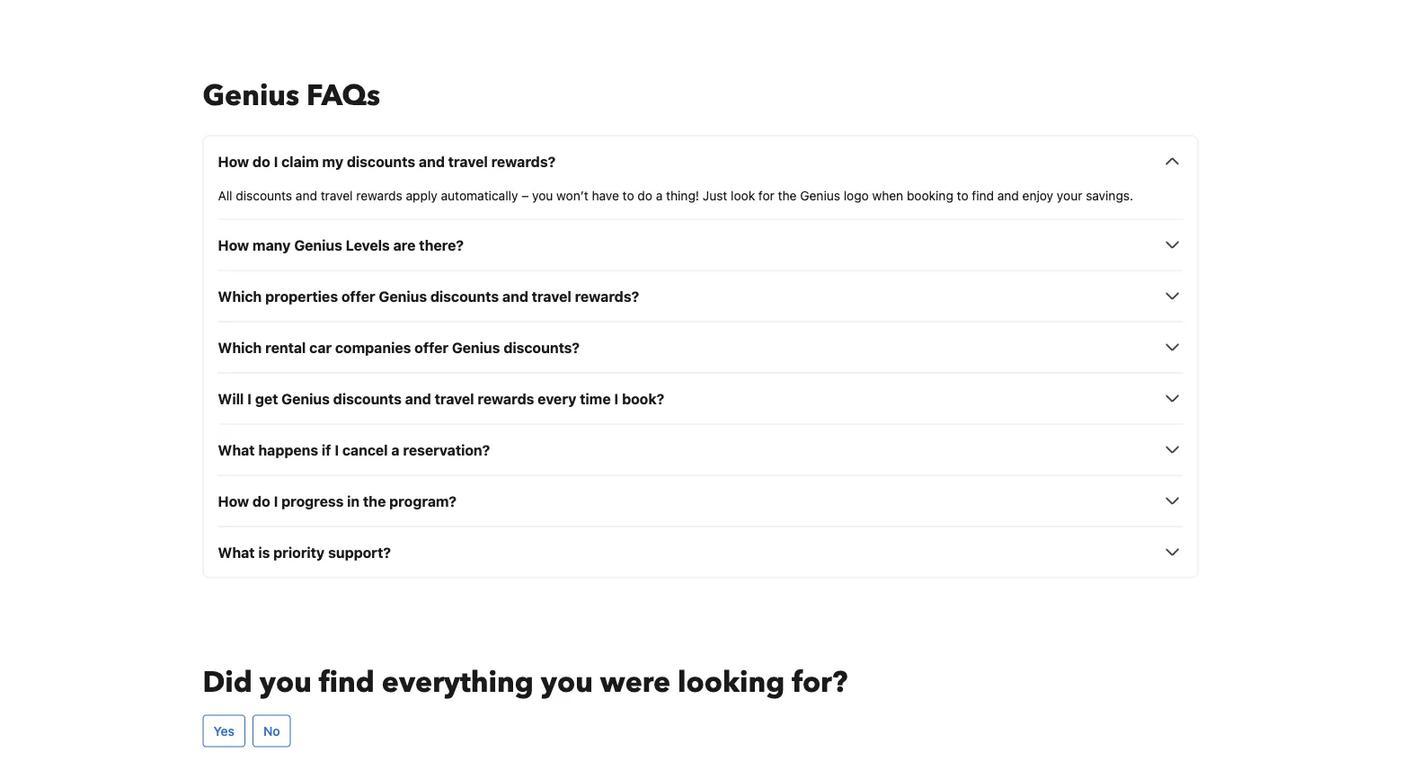 Task type: describe. For each thing, give the bounding box(es) containing it.
do for how do i progress in the program?
[[253, 492, 270, 510]]

just
[[703, 188, 727, 203]]

get
[[255, 390, 278, 407]]

what happens if i cancel a reservation?
[[218, 441, 490, 458]]

reservation?
[[403, 441, 490, 458]]

rewards inside the will i get genius discounts and travel rewards every time i book? dropdown button
[[478, 390, 534, 407]]

many
[[253, 236, 291, 253]]

for
[[759, 188, 775, 203]]

booking
[[907, 188, 954, 203]]

and inside "dropdown button"
[[502, 288, 528, 305]]

which properties offer genius discounts and travel rewards? button
[[218, 285, 1183, 307]]

rental
[[265, 339, 306, 356]]

happens
[[258, 441, 318, 458]]

how do i claim my discounts and travel rewards?
[[218, 153, 556, 170]]

i right 'if'
[[335, 441, 339, 458]]

claim
[[281, 153, 319, 170]]

savings.
[[1086, 188, 1134, 203]]

you up no
[[260, 663, 312, 702]]

rewards? inside which properties offer genius discounts and travel rewards? "dropdown button"
[[575, 288, 639, 305]]

i inside 'dropdown button'
[[274, 492, 278, 510]]

apply
[[406, 188, 438, 203]]

what for what is priority support?
[[218, 544, 255, 561]]

is
[[258, 544, 270, 561]]

everything
[[382, 663, 534, 702]]

how do i progress in the program? button
[[218, 490, 1183, 512]]

will i get genius discounts and travel rewards every time i book?
[[218, 390, 665, 407]]

all
[[218, 188, 232, 203]]

cancel
[[342, 441, 388, 458]]

for?
[[792, 663, 848, 702]]

genius faqs
[[203, 76, 380, 115]]

genius left logo
[[800, 188, 840, 203]]

thing!
[[666, 188, 699, 203]]

have
[[592, 188, 619, 203]]

what is priority support?
[[218, 544, 391, 561]]

properties
[[265, 288, 338, 305]]

travel inside how do i claim my discounts and travel rewards? dropdown button
[[448, 153, 488, 170]]

looking
[[678, 663, 785, 702]]

if
[[322, 441, 331, 458]]

yes
[[213, 723, 235, 738]]

travel down 'my'
[[321, 188, 353, 203]]

offer inside which properties offer genius discounts and travel rewards? "dropdown button"
[[341, 288, 375, 305]]

0 horizontal spatial find
[[319, 663, 375, 702]]

travel inside which properties offer genius discounts and travel rewards? "dropdown button"
[[532, 288, 572, 305]]

do for how do i claim my discounts and travel rewards?
[[253, 153, 270, 170]]

yes button
[[203, 715, 245, 747]]

every
[[538, 390, 577, 407]]

faqs
[[307, 76, 380, 115]]

how for how do i claim my discounts and travel rewards?
[[218, 153, 249, 170]]

all discounts and travel rewards apply automatically – you won't have to do a thing! just look for the genius logo when booking to find and enjoy your savings.
[[218, 188, 1134, 203]]

what happens if i cancel a reservation? button
[[218, 439, 1183, 461]]

time
[[580, 390, 611, 407]]

discounts right 'my'
[[347, 153, 415, 170]]

2 to from the left
[[957, 188, 969, 203]]

which rental car companies offer genius discounts? button
[[218, 337, 1183, 358]]

genius right get
[[282, 390, 330, 407]]

no button
[[253, 715, 291, 747]]

0 vertical spatial find
[[972, 188, 994, 203]]

and down which rental car companies offer genius discounts?
[[405, 390, 431, 407]]



Task type: locate. For each thing, give the bounding box(es) containing it.
rewards down how do i claim my discounts and travel rewards?
[[356, 188, 403, 203]]

offer down which properties offer genius discounts and travel rewards?
[[415, 339, 449, 356]]

a inside dropdown button
[[391, 441, 400, 458]]

2 vertical spatial do
[[253, 492, 270, 510]]

you left were
[[541, 663, 593, 702]]

0 vertical spatial do
[[253, 153, 270, 170]]

what is priority support? button
[[218, 541, 1183, 563]]

when
[[872, 188, 904, 203]]

which inside which rental car companies offer genius discounts? dropdown button
[[218, 339, 262, 356]]

to right have
[[623, 188, 634, 203]]

i right time on the bottom
[[614, 390, 619, 407]]

1 vertical spatial offer
[[415, 339, 449, 356]]

1 horizontal spatial to
[[957, 188, 969, 203]]

1 how from the top
[[218, 153, 249, 170]]

do
[[253, 153, 270, 170], [638, 188, 653, 203], [253, 492, 270, 510]]

1 which from the top
[[218, 288, 262, 305]]

a
[[656, 188, 663, 203], [391, 441, 400, 458]]

are
[[393, 236, 416, 253]]

0 vertical spatial a
[[656, 188, 663, 203]]

genius inside "dropdown button"
[[379, 288, 427, 305]]

how many genius levels are there? button
[[218, 234, 1183, 256]]

how left many
[[218, 236, 249, 253]]

0 horizontal spatial a
[[391, 441, 400, 458]]

genius down are
[[379, 288, 427, 305]]

discounts inside "dropdown button"
[[430, 288, 499, 305]]

what left is on the left
[[218, 544, 255, 561]]

1 horizontal spatial rewards
[[478, 390, 534, 407]]

rewards
[[356, 188, 403, 203], [478, 390, 534, 407]]

1 vertical spatial which
[[218, 339, 262, 356]]

my
[[322, 153, 343, 170]]

0 vertical spatial rewards?
[[491, 153, 556, 170]]

what down will
[[218, 441, 255, 458]]

do left progress on the left
[[253, 492, 270, 510]]

what
[[218, 441, 255, 458], [218, 544, 255, 561]]

to right booking in the right top of the page
[[957, 188, 969, 203]]

1 vertical spatial a
[[391, 441, 400, 458]]

2 how from the top
[[218, 236, 249, 253]]

discounts
[[347, 153, 415, 170], [236, 188, 292, 203], [430, 288, 499, 305], [333, 390, 402, 407]]

did
[[203, 663, 252, 702]]

how do i progress in the program?
[[218, 492, 457, 510]]

travel up reservation?
[[435, 390, 474, 407]]

which rental car companies offer genius discounts?
[[218, 339, 580, 356]]

1 horizontal spatial rewards?
[[575, 288, 639, 305]]

progress
[[281, 492, 344, 510]]

book?
[[622, 390, 665, 407]]

how for how many genius levels are there?
[[218, 236, 249, 253]]

car
[[309, 339, 332, 356]]

the inside 'dropdown button'
[[363, 492, 386, 510]]

0 vertical spatial which
[[218, 288, 262, 305]]

rewards? inside how do i claim my discounts and travel rewards? dropdown button
[[491, 153, 556, 170]]

0 horizontal spatial the
[[363, 492, 386, 510]]

and left enjoy
[[998, 188, 1019, 203]]

0 horizontal spatial to
[[623, 188, 634, 203]]

rewards? up –
[[491, 153, 556, 170]]

and up apply on the top
[[419, 153, 445, 170]]

and down claim
[[296, 188, 317, 203]]

and up discounts? on the left of page
[[502, 288, 528, 305]]

1 vertical spatial find
[[319, 663, 375, 702]]

1 vertical spatial what
[[218, 544, 255, 561]]

the right in
[[363, 492, 386, 510]]

0 vertical spatial rewards
[[356, 188, 403, 203]]

0 vertical spatial how
[[218, 153, 249, 170]]

genius up will i get genius discounts and travel rewards every time i book?
[[452, 339, 500, 356]]

a left thing!
[[656, 188, 663, 203]]

which for which properties offer genius discounts and travel rewards?
[[218, 288, 262, 305]]

2 which from the top
[[218, 339, 262, 356]]

travel up automatically
[[448, 153, 488, 170]]

support?
[[328, 544, 391, 561]]

rewards left every on the left bottom of page
[[478, 390, 534, 407]]

travel inside the will i get genius discounts and travel rewards every time i book? dropdown button
[[435, 390, 474, 407]]

no
[[263, 723, 280, 738]]

you
[[532, 188, 553, 203], [260, 663, 312, 702], [541, 663, 593, 702]]

did you find everything you were looking for?
[[203, 663, 848, 702]]

how
[[218, 153, 249, 170], [218, 236, 249, 253], [218, 492, 249, 510]]

3 how from the top
[[218, 492, 249, 510]]

1 vertical spatial rewards?
[[575, 288, 639, 305]]

how left progress on the left
[[218, 492, 249, 510]]

find
[[972, 188, 994, 203], [319, 663, 375, 702]]

1 vertical spatial the
[[363, 492, 386, 510]]

enjoy
[[1023, 188, 1054, 203]]

which left the rental
[[218, 339, 262, 356]]

1 horizontal spatial find
[[972, 188, 994, 203]]

levels
[[346, 236, 390, 253]]

do left claim
[[253, 153, 270, 170]]

0 vertical spatial what
[[218, 441, 255, 458]]

0 vertical spatial the
[[778, 188, 797, 203]]

genius right many
[[294, 236, 342, 253]]

discounts up cancel
[[333, 390, 402, 407]]

rewards?
[[491, 153, 556, 170], [575, 288, 639, 305]]

do inside how do i claim my discounts and travel rewards? dropdown button
[[253, 153, 270, 170]]

do left thing!
[[638, 188, 653, 203]]

offer down levels at the left of page
[[341, 288, 375, 305]]

0 horizontal spatial offer
[[341, 288, 375, 305]]

1 vertical spatial how
[[218, 236, 249, 253]]

companies
[[335, 339, 411, 356]]

will
[[218, 390, 244, 407]]

1 what from the top
[[218, 441, 255, 458]]

offer inside which rental car companies offer genius discounts? dropdown button
[[415, 339, 449, 356]]

in
[[347, 492, 360, 510]]

1 vertical spatial rewards
[[478, 390, 534, 407]]

a right cancel
[[391, 441, 400, 458]]

your
[[1057, 188, 1083, 203]]

offer
[[341, 288, 375, 305], [415, 339, 449, 356]]

1 horizontal spatial the
[[778, 188, 797, 203]]

how inside 'dropdown button'
[[218, 492, 249, 510]]

program?
[[389, 492, 457, 510]]

i left progress on the left
[[274, 492, 278, 510]]

discounts?
[[504, 339, 580, 356]]

what for what happens if i cancel a reservation?
[[218, 441, 255, 458]]

to
[[623, 188, 634, 203], [957, 188, 969, 203]]

discounts down there?
[[430, 288, 499, 305]]

1 horizontal spatial a
[[656, 188, 663, 203]]

genius
[[203, 76, 299, 115], [800, 188, 840, 203], [294, 236, 342, 253], [379, 288, 427, 305], [452, 339, 500, 356], [282, 390, 330, 407]]

1 to from the left
[[623, 188, 634, 203]]

genius up claim
[[203, 76, 299, 115]]

i
[[274, 153, 278, 170], [247, 390, 252, 407], [614, 390, 619, 407], [335, 441, 339, 458], [274, 492, 278, 510]]

were
[[600, 663, 671, 702]]

how do i claim my discounts and travel rewards? button
[[218, 150, 1183, 172]]

rewards? up discounts? on the left of page
[[575, 288, 639, 305]]

how many genius levels are there?
[[218, 236, 464, 253]]

logo
[[844, 188, 869, 203]]

i left claim
[[274, 153, 278, 170]]

which for which rental car companies offer genius discounts?
[[218, 339, 262, 356]]

will i get genius discounts and travel rewards every time i book? button
[[218, 388, 1183, 409]]

look
[[731, 188, 755, 203]]

0 horizontal spatial rewards?
[[491, 153, 556, 170]]

1 vertical spatial do
[[638, 188, 653, 203]]

travel
[[448, 153, 488, 170], [321, 188, 353, 203], [532, 288, 572, 305], [435, 390, 474, 407]]

2 vertical spatial how
[[218, 492, 249, 510]]

you right –
[[532, 188, 553, 203]]

–
[[522, 188, 529, 203]]

the right for
[[778, 188, 797, 203]]

automatically
[[441, 188, 518, 203]]

which down many
[[218, 288, 262, 305]]

which properties offer genius discounts and travel rewards?
[[218, 288, 639, 305]]

travel up discounts? on the left of page
[[532, 288, 572, 305]]

priority
[[273, 544, 325, 561]]

and
[[419, 153, 445, 170], [296, 188, 317, 203], [998, 188, 1019, 203], [502, 288, 528, 305], [405, 390, 431, 407]]

do inside how do i progress in the program? 'dropdown button'
[[253, 492, 270, 510]]

the
[[778, 188, 797, 203], [363, 492, 386, 510]]

which
[[218, 288, 262, 305], [218, 339, 262, 356]]

there?
[[419, 236, 464, 253]]

won't
[[557, 188, 589, 203]]

1 horizontal spatial offer
[[415, 339, 449, 356]]

which inside which properties offer genius discounts and travel rewards? "dropdown button"
[[218, 288, 262, 305]]

0 vertical spatial offer
[[341, 288, 375, 305]]

i left get
[[247, 390, 252, 407]]

how up all at top left
[[218, 153, 249, 170]]

how for how do i progress in the program?
[[218, 492, 249, 510]]

0 horizontal spatial rewards
[[356, 188, 403, 203]]

discounts right all at top left
[[236, 188, 292, 203]]

2 what from the top
[[218, 544, 255, 561]]



Task type: vqa. For each thing, say whether or not it's contained in the screenshot.
rewards? to the right
yes



